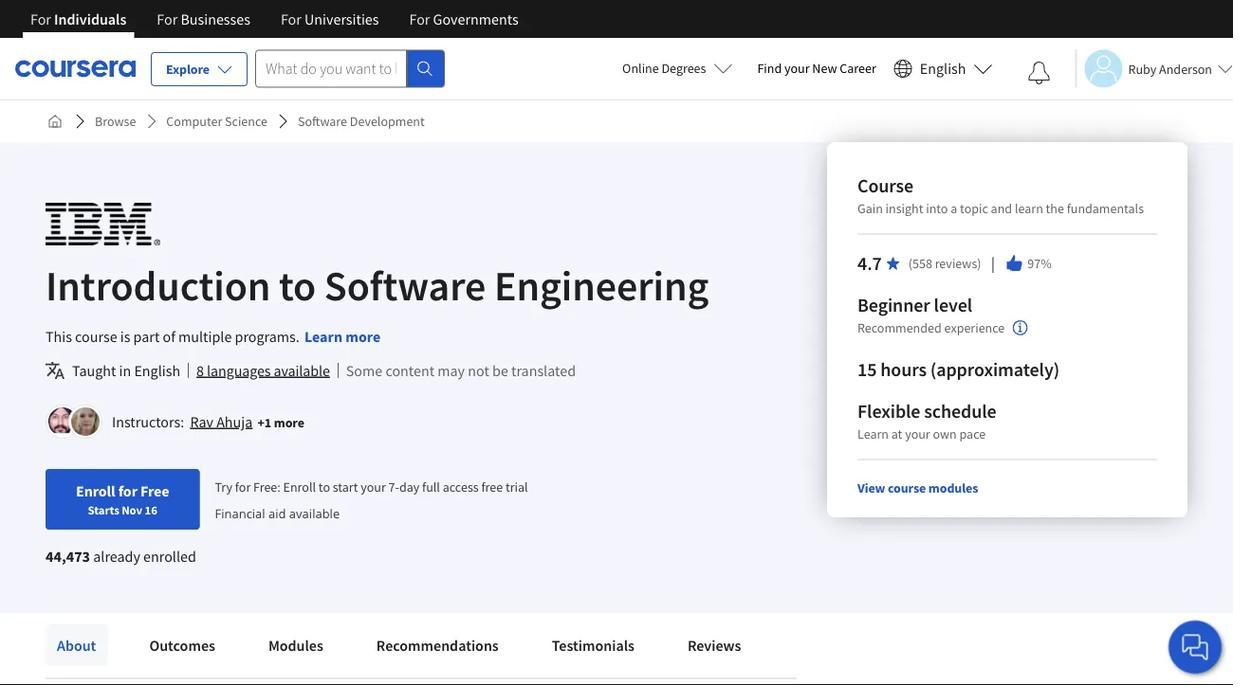 Task type: describe. For each thing, give the bounding box(es) containing it.
development
[[350, 113, 425, 130]]

english inside "button"
[[920, 59, 966, 78]]

to inside try for free: enroll to start your 7-day full access free trial financial aid available
[[319, 479, 330, 496]]

new
[[813, 60, 837, 77]]

in
[[119, 361, 131, 380]]

reviews
[[688, 637, 741, 656]]

testimonials link
[[541, 625, 646, 667]]

start
[[333, 479, 358, 496]]

for for individuals
[[30, 9, 51, 28]]

free
[[140, 482, 169, 501]]

15
[[858, 358, 877, 382]]

0 vertical spatial software
[[298, 113, 347, 130]]

your inside flexible schedule learn at your own pace
[[905, 426, 930, 443]]

access
[[443, 479, 479, 496]]

|
[[989, 253, 998, 274]]

software development
[[298, 113, 425, 130]]

part
[[133, 327, 160, 346]]

pace
[[960, 426, 986, 443]]

free
[[481, 479, 503, 496]]

banner navigation
[[15, 0, 534, 38]]

What do you want to learn? text field
[[255, 50, 407, 88]]

testimonials
[[552, 637, 635, 656]]

44,473 already enrolled
[[46, 547, 196, 566]]

online degrees
[[623, 60, 706, 77]]

online degrees button
[[607, 47, 748, 89]]

beginner level
[[858, 294, 973, 317]]

enroll inside enroll for free starts nov 16
[[76, 482, 115, 501]]

into
[[926, 200, 948, 217]]

some content may not be translated
[[346, 361, 576, 380]]

browse link
[[87, 104, 144, 139]]

1 vertical spatial software
[[324, 259, 486, 312]]

browse
[[95, 113, 136, 130]]

not
[[468, 361, 489, 380]]

enrolled
[[143, 547, 196, 566]]

languages
[[207, 361, 271, 380]]

multiple
[[178, 327, 232, 346]]

course
[[858, 174, 914, 198]]

computer science
[[166, 113, 268, 130]]

0 vertical spatial more
[[346, 327, 381, 346]]

(558 reviews) |
[[909, 253, 998, 274]]

44,473
[[46, 547, 90, 566]]

beginner
[[858, 294, 931, 317]]

flexible schedule learn at your own pace
[[858, 400, 997, 443]]

computer science link
[[159, 104, 275, 139]]

15 hours (approximately)
[[858, 358, 1060, 382]]

7-
[[389, 479, 399, 496]]

career
[[840, 60, 877, 77]]

full
[[422, 479, 440, 496]]

chat with us image
[[1180, 633, 1211, 663]]

enroll for free starts nov 16
[[76, 482, 169, 518]]

engineering
[[494, 259, 709, 312]]

at
[[892, 426, 903, 443]]

english button
[[886, 38, 1000, 100]]

and
[[991, 200, 1012, 217]]

learn more button
[[304, 325, 381, 348]]

science
[[225, 113, 268, 130]]

aid
[[269, 505, 286, 522]]

may
[[438, 361, 465, 380]]

for businesses
[[157, 9, 250, 28]]

try for free: enroll to start your 7-day full access free trial financial aid available
[[215, 479, 528, 522]]

starts
[[88, 503, 119, 518]]

reviews)
[[935, 255, 982, 272]]

financial
[[215, 505, 265, 522]]

degrees
[[662, 60, 706, 77]]

taught in english
[[72, 361, 180, 380]]

a
[[951, 200, 958, 217]]

some
[[346, 361, 383, 380]]

explore button
[[151, 52, 248, 86]]

modules link
[[257, 625, 335, 667]]

97%
[[1028, 255, 1052, 272]]

recommended experience
[[858, 320, 1005, 337]]

software development link
[[290, 104, 432, 139]]

insight
[[886, 200, 924, 217]]

is
[[120, 327, 130, 346]]

ruby
[[1129, 60, 1157, 77]]

modules
[[929, 480, 979, 497]]

reviews link
[[676, 625, 753, 667]]

free:
[[253, 479, 281, 496]]

view course modules
[[858, 480, 979, 497]]

more inside instructors: rav ahuja +1 more
[[274, 414, 304, 431]]

view course modules link
[[858, 480, 979, 497]]

translated
[[511, 361, 576, 380]]

show notifications image
[[1028, 62, 1051, 84]]

about link
[[46, 625, 108, 667]]

businesses
[[181, 9, 250, 28]]

experience
[[945, 320, 1005, 337]]

try
[[215, 479, 233, 496]]



Task type: vqa. For each thing, say whether or not it's contained in the screenshot.
LAUNCH
no



Task type: locate. For each thing, give the bounding box(es) containing it.
enroll up starts
[[76, 482, 115, 501]]

explore
[[166, 61, 210, 78]]

outcomes link
[[138, 625, 227, 667]]

software
[[298, 113, 347, 130], [324, 259, 486, 312]]

for for try
[[235, 479, 251, 496]]

your left 7-
[[361, 479, 386, 496]]

your right at
[[905, 426, 930, 443]]

course for view
[[888, 480, 926, 497]]

enroll inside try for free: enroll to start your 7-day full access free trial financial aid available
[[283, 479, 316, 496]]

rav
[[190, 413, 213, 432]]

0 horizontal spatial to
[[279, 259, 316, 312]]

for right try
[[235, 479, 251, 496]]

1 vertical spatial to
[[319, 479, 330, 496]]

0 horizontal spatial your
[[361, 479, 386, 496]]

(approximately)
[[931, 358, 1060, 382]]

1 horizontal spatial for
[[235, 479, 251, 496]]

for for businesses
[[157, 9, 178, 28]]

own
[[933, 426, 957, 443]]

this
[[46, 327, 72, 346]]

1 horizontal spatial english
[[920, 59, 966, 78]]

governments
[[433, 9, 519, 28]]

for for enroll
[[118, 482, 137, 501]]

outcomes
[[149, 637, 215, 656]]

for left governments
[[409, 9, 430, 28]]

learn right programs.
[[304, 327, 343, 346]]

recommended
[[858, 320, 942, 337]]

enroll
[[283, 479, 316, 496], [76, 482, 115, 501]]

to left start
[[319, 479, 330, 496]]

0 horizontal spatial more
[[274, 414, 304, 431]]

this course is part of multiple programs. learn more
[[46, 327, 381, 346]]

course right 'view'
[[888, 480, 926, 497]]

already
[[93, 547, 140, 566]]

1 vertical spatial english
[[134, 361, 180, 380]]

gain
[[858, 200, 883, 217]]

ibm image
[[46, 203, 160, 246]]

day
[[399, 479, 420, 496]]

english right 'in'
[[134, 361, 180, 380]]

to up programs.
[[279, 259, 316, 312]]

recommendations
[[377, 637, 499, 656]]

available inside button
[[274, 361, 330, 380]]

1 horizontal spatial learn
[[858, 426, 889, 443]]

0 vertical spatial your
[[785, 60, 810, 77]]

bethany hudnutt image
[[71, 408, 100, 436]]

hours
[[881, 358, 927, 382]]

0 vertical spatial available
[[274, 361, 330, 380]]

for for governments
[[409, 9, 430, 28]]

for left "businesses"
[[157, 9, 178, 28]]

0 vertical spatial learn
[[304, 327, 343, 346]]

modules
[[268, 637, 323, 656]]

3 for from the left
[[281, 9, 302, 28]]

learn inside flexible schedule learn at your own pace
[[858, 426, 889, 443]]

0 horizontal spatial enroll
[[76, 482, 115, 501]]

available right aid
[[289, 505, 340, 522]]

for governments
[[409, 9, 519, 28]]

0 horizontal spatial for
[[118, 482, 137, 501]]

0 horizontal spatial learn
[[304, 327, 343, 346]]

anderson
[[1160, 60, 1213, 77]]

individuals
[[54, 9, 126, 28]]

for left the individuals
[[30, 9, 51, 28]]

2 vertical spatial your
[[361, 479, 386, 496]]

instructors:
[[112, 413, 184, 432]]

0 vertical spatial course
[[75, 327, 117, 346]]

taught
[[72, 361, 116, 380]]

course for this
[[75, 327, 117, 346]]

find
[[758, 60, 782, 77]]

programs.
[[235, 327, 300, 346]]

english
[[920, 59, 966, 78], [134, 361, 180, 380]]

for for universities
[[281, 9, 302, 28]]

to
[[279, 259, 316, 312], [319, 479, 330, 496]]

ruby anderson
[[1129, 60, 1213, 77]]

level
[[934, 294, 973, 317]]

0 horizontal spatial english
[[134, 361, 180, 380]]

1 horizontal spatial your
[[785, 60, 810, 77]]

available
[[274, 361, 330, 380], [289, 505, 340, 522]]

recommendations link
[[365, 625, 510, 667]]

(558
[[909, 255, 933, 272]]

course gain insight into a topic and learn the fundamentals
[[858, 174, 1144, 217]]

more right +1
[[274, 414, 304, 431]]

for universities
[[281, 9, 379, 28]]

financial aid available button
[[215, 505, 340, 522]]

1 vertical spatial course
[[888, 480, 926, 497]]

instructors: rav ahuja +1 more
[[112, 413, 304, 432]]

english right the career
[[920, 59, 966, 78]]

for up the nov
[[118, 482, 137, 501]]

the
[[1046, 200, 1064, 217]]

for inside enroll for free starts nov 16
[[118, 482, 137, 501]]

for individuals
[[30, 9, 126, 28]]

nov
[[122, 503, 142, 518]]

available down programs.
[[274, 361, 330, 380]]

for
[[235, 479, 251, 496], [118, 482, 137, 501]]

more up some
[[346, 327, 381, 346]]

software down what do you want to learn? text box on the top left of the page
[[298, 113, 347, 130]]

topic
[[960, 200, 988, 217]]

2 for from the left
[[157, 9, 178, 28]]

schedule
[[924, 400, 997, 424]]

None search field
[[255, 50, 445, 88]]

1 horizontal spatial course
[[888, 480, 926, 497]]

computer
[[166, 113, 222, 130]]

+1
[[258, 414, 271, 431]]

fundamentals
[[1067, 200, 1144, 217]]

rav ahuja image
[[48, 408, 77, 436]]

introduction
[[46, 259, 271, 312]]

learn left at
[[858, 426, 889, 443]]

learn
[[1015, 200, 1043, 217]]

0 vertical spatial to
[[279, 259, 316, 312]]

be
[[492, 361, 508, 380]]

for left universities
[[281, 9, 302, 28]]

software up learn more button
[[324, 259, 486, 312]]

1 vertical spatial your
[[905, 426, 930, 443]]

1 horizontal spatial more
[[346, 327, 381, 346]]

available inside try for free: enroll to start your 7-day full access free trial financial aid available
[[289, 505, 340, 522]]

course left 'is'
[[75, 327, 117, 346]]

for inside try for free: enroll to start your 7-day full access free trial financial aid available
[[235, 479, 251, 496]]

enroll right free: on the left of page
[[283, 479, 316, 496]]

your right the 'find'
[[785, 60, 810, 77]]

1 vertical spatial more
[[274, 414, 304, 431]]

1 vertical spatial available
[[289, 505, 340, 522]]

0 vertical spatial english
[[920, 59, 966, 78]]

coursera image
[[15, 53, 136, 84]]

1 vertical spatial learn
[[858, 426, 889, 443]]

trial
[[506, 479, 528, 496]]

your inside try for free: enroll to start your 7-day full access free trial financial aid available
[[361, 479, 386, 496]]

4.7
[[858, 252, 882, 276]]

content
[[386, 361, 435, 380]]

1 horizontal spatial to
[[319, 479, 330, 496]]

8 languages available
[[197, 361, 330, 380]]

rav ahuja link
[[190, 413, 253, 432]]

find your new career
[[758, 60, 877, 77]]

4 for from the left
[[409, 9, 430, 28]]

2 horizontal spatial your
[[905, 426, 930, 443]]

information about difficulty level pre-requisites. image
[[1013, 321, 1028, 336]]

1 horizontal spatial enroll
[[283, 479, 316, 496]]

home image
[[47, 114, 63, 129]]

online
[[623, 60, 659, 77]]

0 horizontal spatial course
[[75, 327, 117, 346]]

8 languages available button
[[197, 360, 330, 382]]

introduction to software engineering
[[46, 259, 709, 312]]

about
[[57, 637, 96, 656]]

+1 more button
[[258, 413, 304, 432]]

1 for from the left
[[30, 9, 51, 28]]

view
[[858, 480, 885, 497]]



